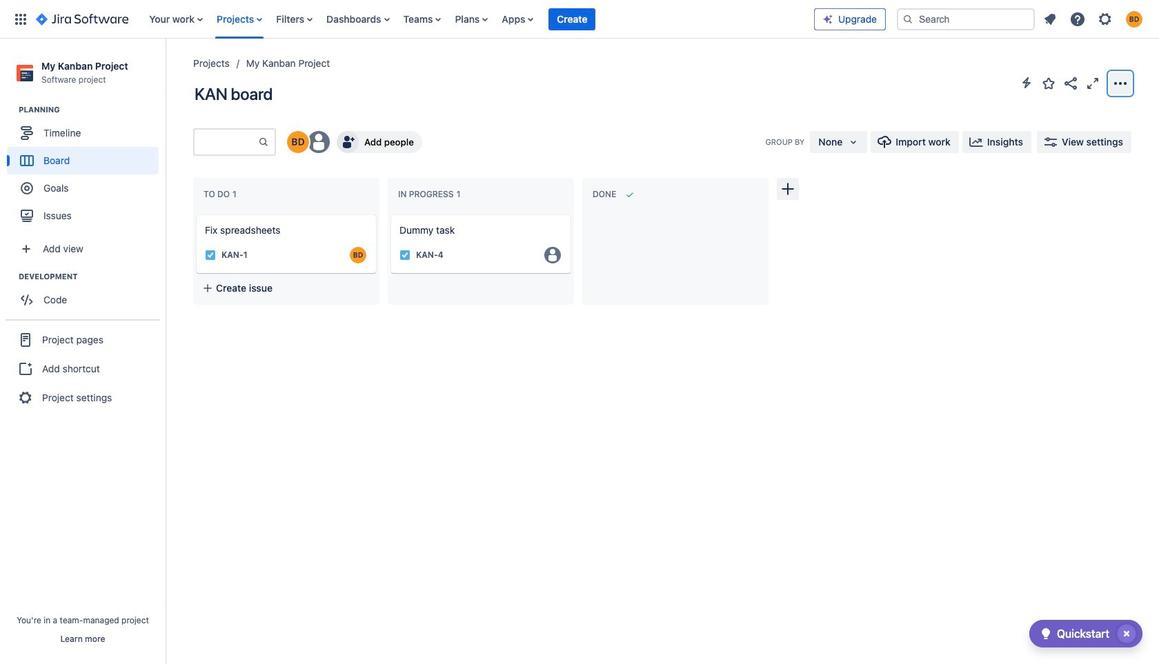 Task type: describe. For each thing, give the bounding box(es) containing it.
create issue image for in progress element
[[382, 206, 398, 222]]

in progress element
[[398, 189, 464, 200]]

2 vertical spatial group
[[6, 320, 160, 418]]

group for planning icon
[[7, 104, 165, 234]]

help image
[[1070, 11, 1087, 27]]

notifications image
[[1043, 11, 1059, 27]]

star kan board image
[[1041, 75, 1058, 91]]

heading for group related to planning icon
[[19, 104, 165, 115]]

create issue image for to do element on the left of the page
[[187, 206, 204, 222]]

dismiss quickstart image
[[1116, 623, 1138, 646]]

enter full screen image
[[1085, 75, 1102, 91]]

primary element
[[8, 0, 815, 38]]

heading for group corresponding to development icon
[[19, 271, 165, 283]]

create column image
[[780, 181, 797, 197]]



Task type: locate. For each thing, give the bounding box(es) containing it.
None search field
[[898, 8, 1036, 30]]

2 create issue image from the left
[[382, 206, 398, 222]]

1 horizontal spatial create issue image
[[382, 206, 398, 222]]

Search this board text field
[[195, 130, 258, 155]]

development image
[[2, 269, 19, 285]]

1 vertical spatial group
[[7, 271, 165, 318]]

0 vertical spatial heading
[[19, 104, 165, 115]]

your profile and settings image
[[1127, 11, 1143, 27]]

import image
[[877, 134, 894, 151]]

jira software image
[[36, 11, 129, 27], [36, 11, 129, 27]]

appswitcher icon image
[[12, 11, 29, 27]]

task image
[[400, 250, 411, 261]]

task image
[[205, 250, 216, 261]]

more actions image
[[1113, 75, 1130, 91]]

sidebar navigation image
[[151, 55, 181, 83]]

goal image
[[21, 182, 33, 195]]

search image
[[903, 13, 914, 25]]

add people image
[[340, 134, 356, 151]]

list item
[[549, 0, 596, 38]]

0 horizontal spatial create issue image
[[187, 206, 204, 222]]

1 heading from the top
[[19, 104, 165, 115]]

0 vertical spatial group
[[7, 104, 165, 234]]

check image
[[1038, 626, 1055, 643]]

create issue image
[[187, 206, 204, 222], [382, 206, 398, 222]]

sidebar element
[[0, 39, 166, 665]]

planning image
[[2, 102, 19, 118]]

automations menu button icon image
[[1019, 75, 1036, 91]]

heading
[[19, 104, 165, 115], [19, 271, 165, 283]]

to do element
[[204, 189, 239, 200]]

1 create issue image from the left
[[187, 206, 204, 222]]

0 horizontal spatial list
[[142, 0, 815, 38]]

create issue image down in progress element
[[382, 206, 398, 222]]

create issue image down to do element on the left of the page
[[187, 206, 204, 222]]

1 horizontal spatial list
[[1038, 7, 1152, 31]]

list
[[142, 0, 815, 38], [1038, 7, 1152, 31]]

view settings image
[[1043, 134, 1060, 151]]

banner
[[0, 0, 1160, 39]]

group for development icon
[[7, 271, 165, 318]]

2 heading from the top
[[19, 271, 165, 283]]

group
[[7, 104, 165, 234], [7, 271, 165, 318], [6, 320, 160, 418]]

Search field
[[898, 8, 1036, 30]]

1 vertical spatial heading
[[19, 271, 165, 283]]

settings image
[[1098, 11, 1114, 27]]



Task type: vqa. For each thing, say whether or not it's contained in the screenshot.
create column icon
yes



